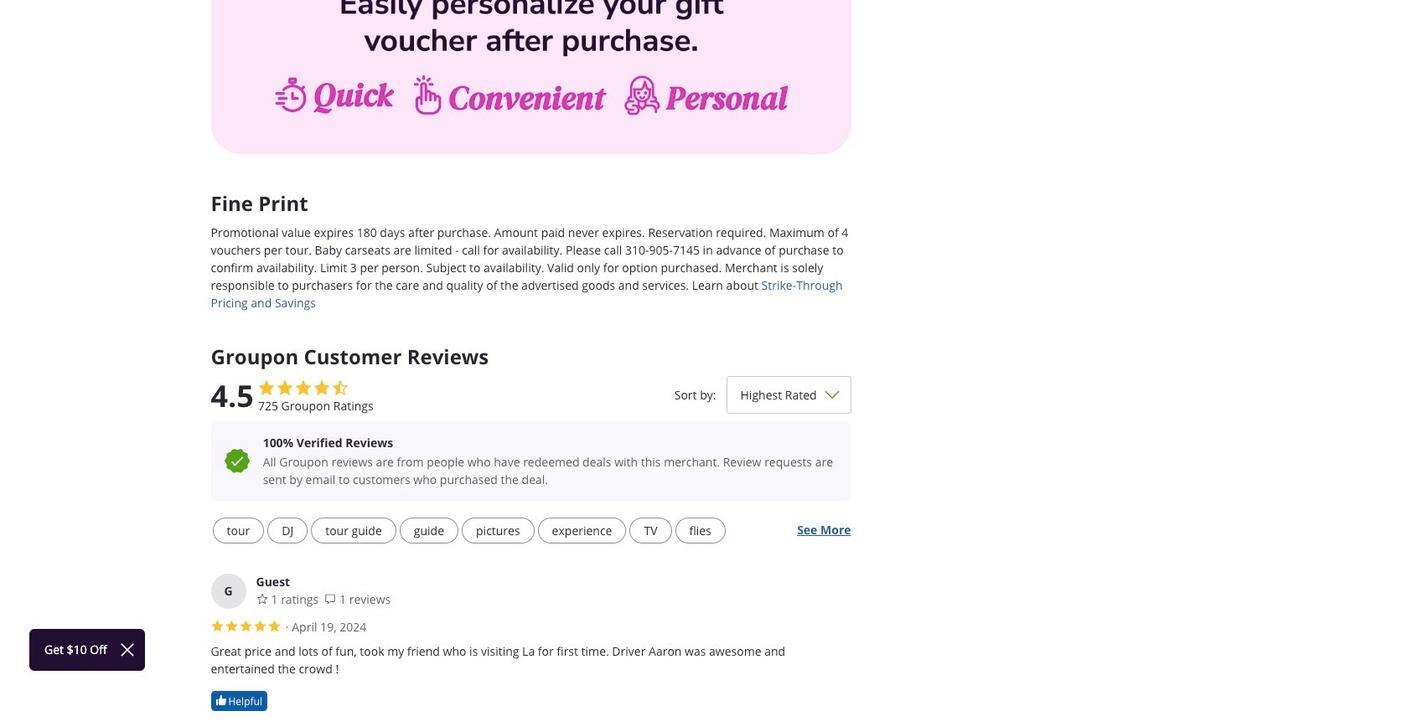 Task type: vqa. For each thing, say whether or not it's contained in the screenshot.
3395 Ratings
no



Task type: describe. For each thing, give the bounding box(es) containing it.
flies radio
[[675, 518, 726, 544]]

guide radio
[[400, 518, 459, 544]]

DJ radio
[[268, 518, 308, 544]]

TV radio
[[630, 518, 672, 544]]

1 ratings image
[[256, 594, 268, 606]]



Task type: locate. For each thing, give the bounding box(es) containing it.
pictures radio
[[462, 518, 534, 544]]

tour radio
[[213, 518, 264, 544]]

experience radio
[[538, 518, 627, 544]]

1 reviews image
[[324, 594, 336, 606]]

tour guide radio
[[311, 518, 396, 544]]

option group
[[211, 515, 789, 548]]



